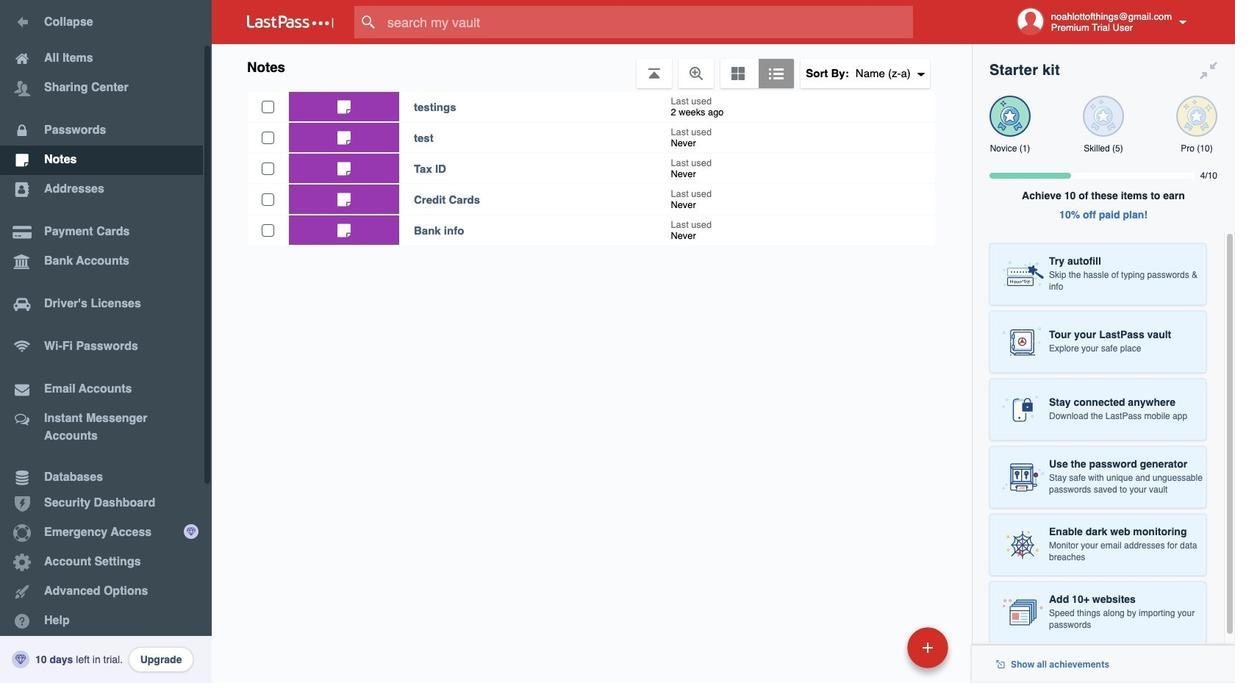 Task type: describe. For each thing, give the bounding box(es) containing it.
vault options navigation
[[212, 44, 972, 88]]

lastpass image
[[247, 15, 334, 29]]

search my vault text field
[[355, 6, 942, 38]]



Task type: locate. For each thing, give the bounding box(es) containing it.
new item navigation
[[807, 623, 958, 683]]

Search search field
[[355, 6, 942, 38]]

new item element
[[807, 627, 954, 669]]

main navigation navigation
[[0, 0, 212, 683]]



Task type: vqa. For each thing, say whether or not it's contained in the screenshot.
New item image
no



